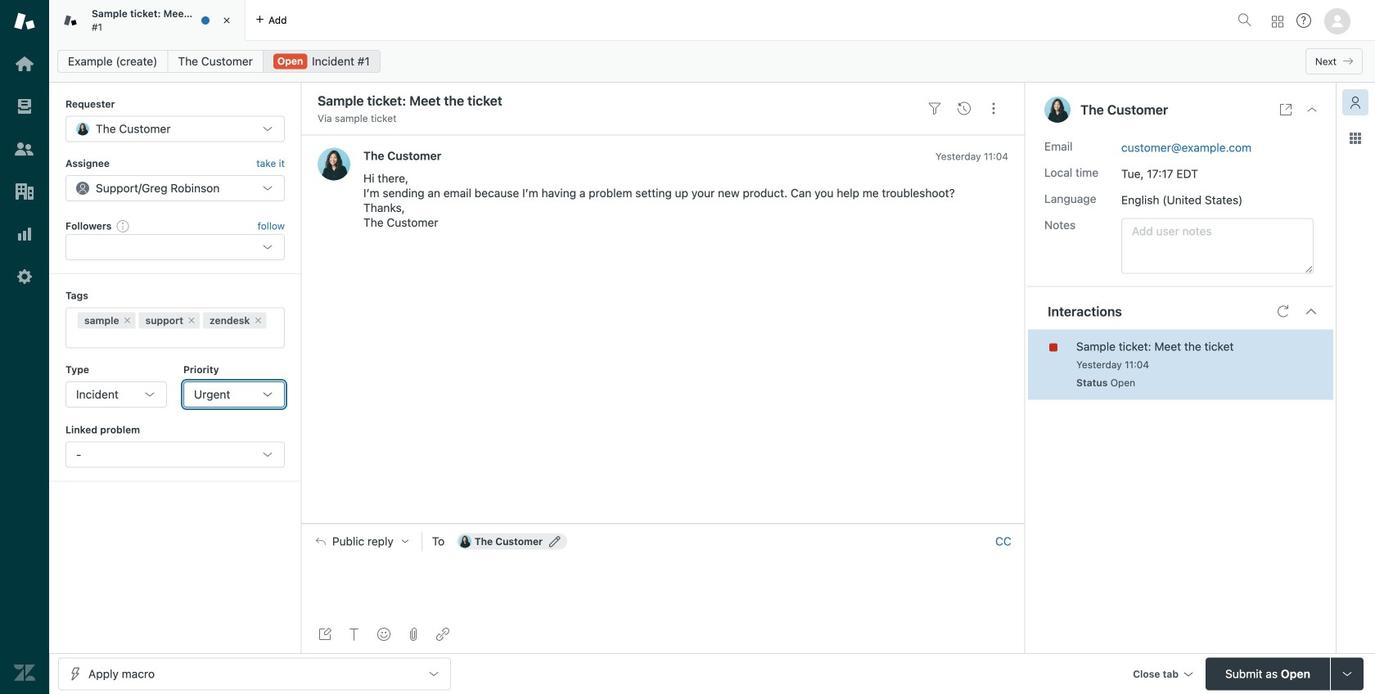 Task type: locate. For each thing, give the bounding box(es) containing it.
close image
[[219, 12, 235, 29]]

organizations image
[[14, 181, 35, 202]]

get started image
[[14, 53, 35, 75]]

add link (cmd k) image
[[437, 628, 450, 641]]

remove image
[[122, 316, 132, 326], [187, 316, 197, 326]]

reporting image
[[14, 224, 35, 245]]

user image
[[1045, 97, 1071, 123]]

format text image
[[348, 628, 361, 641]]

Yesterday 11:04 text field
[[936, 151, 1009, 162], [1077, 359, 1150, 371]]

customer context image
[[1350, 96, 1363, 109]]

zendesk products image
[[1273, 16, 1284, 27]]

0 horizontal spatial remove image
[[122, 316, 132, 326]]

tab
[[49, 0, 246, 41]]

apps image
[[1350, 132, 1363, 145]]

filter image
[[929, 102, 942, 115]]

remove image
[[253, 316, 263, 326]]

views image
[[14, 96, 35, 117]]

events image
[[958, 102, 971, 115]]

0 vertical spatial yesterday 11:04 text field
[[936, 151, 1009, 162]]

1 horizontal spatial remove image
[[187, 316, 197, 326]]

displays possible ticket submission types image
[[1341, 668, 1355, 681]]

1 horizontal spatial yesterday 11:04 text field
[[1077, 359, 1150, 371]]

0 horizontal spatial yesterday 11:04 text field
[[936, 151, 1009, 162]]

1 vertical spatial yesterday 11:04 text field
[[1077, 359, 1150, 371]]

1 remove image from the left
[[122, 316, 132, 326]]

customer@example.com image
[[458, 535, 472, 548]]



Task type: vqa. For each thing, say whether or not it's contained in the screenshot.
Yesterday 11:04 text field
yes



Task type: describe. For each thing, give the bounding box(es) containing it.
main element
[[0, 0, 49, 694]]

hide composer image
[[657, 517, 670, 530]]

avatar image
[[318, 148, 351, 181]]

2 remove image from the left
[[187, 316, 197, 326]]

ticket actions image
[[988, 102, 1001, 115]]

view more details image
[[1280, 103, 1293, 116]]

draft mode image
[[319, 628, 332, 641]]

insert emojis image
[[378, 628, 391, 641]]

info on adding followers image
[[117, 219, 130, 233]]

close image
[[1306, 103, 1319, 116]]

secondary element
[[49, 45, 1376, 78]]

zendesk image
[[14, 663, 35, 684]]

Add user notes text field
[[1122, 218, 1314, 274]]

edit user image
[[550, 536, 561, 548]]

get help image
[[1297, 13, 1312, 28]]

zendesk support image
[[14, 11, 35, 32]]

admin image
[[14, 266, 35, 287]]

add attachment image
[[407, 628, 420, 641]]

customers image
[[14, 138, 35, 160]]

Subject field
[[314, 91, 917, 111]]

tabs tab list
[[49, 0, 1232, 41]]



